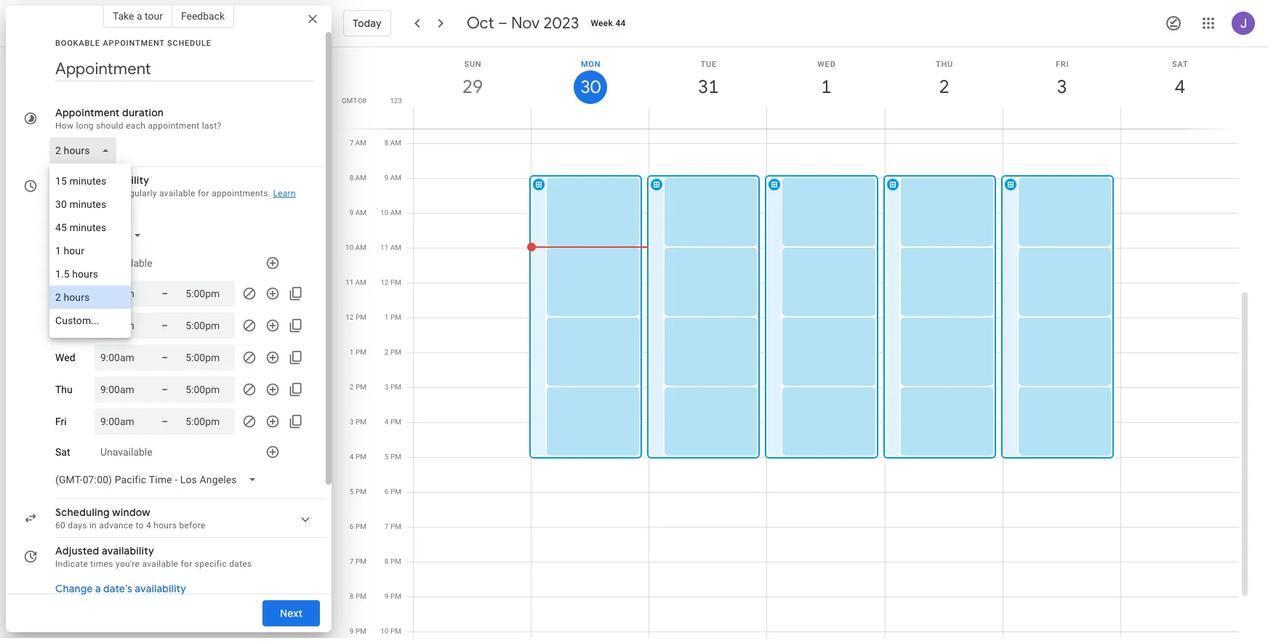 Task type: locate. For each thing, give the bounding box(es) containing it.
11 am
[[380, 244, 401, 252], [345, 278, 366, 286]]

0 horizontal spatial 2 pm
[[350, 383, 366, 391]]

0 horizontal spatial 7 pm
[[350, 558, 366, 566]]

availability for general
[[97, 174, 149, 187]]

9 am
[[384, 174, 401, 182], [349, 209, 366, 217]]

feedback button
[[172, 4, 234, 28]]

1 horizontal spatial 2 pm
[[385, 348, 401, 356]]

1 horizontal spatial 10 am
[[380, 209, 401, 217]]

– right start time on wednesdays text field
[[161, 352, 168, 364]]

you're down general availability on the top of the page
[[95, 188, 119, 199]]

8 right next button on the bottom of page
[[350, 593, 354, 601]]

0 horizontal spatial sun
[[55, 257, 73, 269]]

availability down to
[[102, 545, 154, 558]]

12
[[380, 278, 389, 286], [346, 313, 354, 321]]

next button
[[262, 596, 320, 631]]

you're up change a date's availability button
[[116, 559, 140, 569]]

should
[[96, 121, 124, 131]]

0 vertical spatial 11
[[380, 244, 388, 252]]

1 horizontal spatial 2
[[385, 348, 389, 356]]

0 vertical spatial 6 pm
[[385, 488, 401, 496]]

available
[[159, 188, 195, 199], [142, 559, 178, 569]]

sunday, october 29 element
[[456, 71, 489, 104]]

1 option from the top
[[49, 169, 131, 193]]

3 inside fri 3
[[1056, 75, 1066, 99]]

–
[[498, 13, 507, 33], [161, 288, 168, 300], [161, 320, 168, 332], [161, 352, 168, 364], [161, 384, 168, 396], [161, 416, 168, 428]]

1 vertical spatial unavailable
[[100, 446, 152, 458]]

0 vertical spatial thu
[[936, 60, 953, 69]]

1 vertical spatial fri
[[55, 416, 67, 428]]

– for fri
[[161, 416, 168, 428]]

0 vertical spatial 2 pm
[[385, 348, 401, 356]]

7 option from the top
[[49, 309, 131, 332]]

1 pm
[[385, 313, 401, 321], [350, 348, 366, 356]]

fri for fri 3
[[1056, 60, 1069, 69]]

0 vertical spatial 11 am
[[380, 244, 401, 252]]

End time on Wednesdays text field
[[186, 349, 229, 366]]

monday, october 30, today element
[[574, 71, 607, 104]]

0 vertical spatial 5
[[385, 453, 389, 461]]

0 vertical spatial sun
[[464, 60, 482, 69]]

2 pm
[[385, 348, 401, 356], [350, 383, 366, 391]]

available down hours
[[142, 559, 178, 569]]

9 pm up 10 pm
[[385, 593, 401, 601]]

fri 3
[[1056, 60, 1069, 99]]

thu left start time on thursdays text field
[[55, 384, 73, 396]]

availability up regularly
[[97, 174, 149, 187]]

fri
[[1056, 60, 1069, 69], [55, 416, 67, 428]]

0 horizontal spatial 5 pm
[[350, 488, 366, 496]]

1 vertical spatial 1 pm
[[350, 348, 366, 356]]

1 vertical spatial for
[[181, 559, 192, 569]]

1 vertical spatial sun
[[55, 257, 73, 269]]

option
[[49, 169, 131, 193], [49, 193, 131, 216], [49, 216, 131, 239], [49, 239, 131, 262], [49, 262, 131, 286], [49, 286, 131, 309], [49, 309, 131, 332]]

4 inside sat 4
[[1174, 75, 1184, 99]]

available inside adjusted availability indicate times you're available for specific dates
[[142, 559, 178, 569]]

thu
[[936, 60, 953, 69], [55, 384, 73, 396]]

0 horizontal spatial a
[[95, 582, 101, 596]]

sun for sun
[[55, 257, 73, 269]]

am
[[355, 139, 366, 147], [390, 139, 401, 147], [355, 174, 366, 182], [390, 174, 401, 182], [355, 209, 366, 217], [390, 209, 401, 217], [355, 244, 366, 252], [390, 244, 401, 252], [355, 278, 366, 286]]

– right start time on mondays text box
[[161, 288, 168, 300]]

11
[[380, 244, 388, 252], [345, 278, 354, 286]]

sun inside the sun 29
[[464, 60, 482, 69]]

1 horizontal spatial thu
[[936, 60, 953, 69]]

1 vertical spatial 11
[[345, 278, 354, 286]]

1 horizontal spatial for
[[198, 188, 209, 199]]

unavailable
[[100, 257, 152, 269], [100, 446, 152, 458]]

general availability
[[55, 174, 149, 187]]

Start time on Thursdays text field
[[100, 381, 144, 398]]

for left appointments.
[[198, 188, 209, 199]]

10 pm
[[380, 628, 401, 636]]

8 am
[[384, 139, 401, 147], [349, 174, 366, 182]]

1 vertical spatial wed
[[55, 352, 75, 364]]

0 horizontal spatial 6
[[350, 523, 354, 531]]

you're
[[95, 188, 119, 199], [116, 559, 140, 569]]

0 horizontal spatial 11
[[345, 278, 354, 286]]

6 pm
[[385, 488, 401, 496], [350, 523, 366, 531]]

9 pm left 10 pm
[[350, 628, 366, 636]]

0 vertical spatial 9 pm
[[385, 593, 401, 601]]

appointments.
[[212, 188, 271, 199]]

sun down more on the left top
[[55, 257, 73, 269]]

Start time on Tuesdays text field
[[100, 317, 144, 334]]

0 vertical spatial 3
[[1056, 75, 1066, 99]]

last?
[[202, 121, 221, 131]]

2 horizontal spatial 3
[[1056, 75, 1066, 99]]

4
[[1174, 75, 1184, 99], [385, 418, 389, 426], [350, 453, 354, 461], [146, 521, 151, 531]]

1 horizontal spatial 6
[[385, 488, 389, 496]]

1 horizontal spatial sun
[[464, 60, 482, 69]]

1 horizontal spatial 12 pm
[[380, 278, 401, 286]]

grid
[[337, 47, 1251, 638]]

pm
[[390, 278, 401, 286], [356, 313, 366, 321], [390, 313, 401, 321], [356, 348, 366, 356], [390, 348, 401, 356], [356, 383, 366, 391], [390, 383, 401, 391], [356, 418, 366, 426], [390, 418, 401, 426], [356, 453, 366, 461], [390, 453, 401, 461], [356, 488, 366, 496], [390, 488, 401, 496], [356, 523, 366, 531], [390, 523, 401, 531], [356, 558, 366, 566], [390, 558, 401, 566], [356, 593, 366, 601], [390, 593, 401, 601], [356, 628, 366, 636], [390, 628, 401, 636]]

7 pm
[[385, 523, 401, 531], [350, 558, 366, 566]]

8 pm
[[385, 558, 401, 566], [350, 593, 366, 601]]

0 vertical spatial 7 pm
[[385, 523, 401, 531]]

0 vertical spatial wed
[[817, 60, 836, 69]]

unavailable for sat
[[100, 446, 152, 458]]

for inside adjusted availability indicate times you're available for specific dates
[[181, 559, 192, 569]]

44
[[615, 18, 626, 28]]

thu inside 2 column header
[[936, 60, 953, 69]]

sat up the saturday, november 4 element
[[1172, 60, 1189, 69]]

wed left start time on wednesdays text field
[[55, 352, 75, 364]]

8 am down the 7 am
[[349, 174, 366, 182]]

tue 31
[[697, 60, 718, 99]]

saturday, november 4 element
[[1163, 71, 1197, 104]]

when
[[71, 188, 93, 199]]

availability
[[97, 174, 149, 187], [102, 545, 154, 558], [135, 582, 186, 596]]

0 vertical spatial 3 pm
[[385, 383, 401, 391]]

2 option from the top
[[49, 193, 131, 216]]

mon
[[581, 60, 601, 69], [55, 288, 76, 300]]

a for take
[[137, 10, 142, 22]]

0 vertical spatial you're
[[95, 188, 119, 199]]

unavailable for sun
[[100, 257, 152, 269]]

2 vertical spatial 3
[[350, 418, 354, 426]]

a left tour
[[137, 10, 142, 22]]

0 horizontal spatial 9 am
[[349, 209, 366, 217]]

availability down adjusted availability indicate times you're available for specific dates on the left of the page
[[135, 582, 186, 596]]

tue left 'start time on tuesdays' "text field"
[[55, 320, 72, 332]]

8
[[384, 139, 388, 147], [349, 174, 354, 182], [385, 558, 389, 566], [350, 593, 354, 601]]

8 pm right next button on the bottom of page
[[350, 593, 366, 601]]

week 44
[[591, 18, 626, 28]]

0 vertical spatial 1 pm
[[385, 313, 401, 321]]

0 horizontal spatial tue
[[55, 320, 72, 332]]

5
[[385, 453, 389, 461], [350, 488, 354, 496]]

1 horizontal spatial 12
[[380, 278, 389, 286]]

1 unavailable from the top
[[100, 257, 152, 269]]

1 vertical spatial availability
[[102, 545, 154, 558]]

before
[[179, 521, 205, 531]]

1 vertical spatial 3 pm
[[350, 418, 366, 426]]

fri inside 3 column header
[[1056, 60, 1069, 69]]

None field
[[49, 137, 122, 164], [49, 467, 269, 493], [49, 137, 122, 164], [49, 467, 269, 493]]

adjusted availability indicate times you're available for specific dates
[[55, 545, 252, 569]]

8 up 10 pm
[[385, 558, 389, 566]]

availability inside adjusted availability indicate times you're available for specific dates
[[102, 545, 154, 558]]

available right regularly
[[159, 188, 195, 199]]

1 horizontal spatial 7 pm
[[385, 523, 401, 531]]

1 horizontal spatial tue
[[701, 60, 717, 69]]

– left end time on fridays text box
[[161, 416, 168, 428]]

mon for mon 30
[[581, 60, 601, 69]]

12 pm
[[380, 278, 401, 286], [346, 313, 366, 321]]

1 vertical spatial you're
[[116, 559, 140, 569]]

sun 29
[[461, 60, 482, 99]]

learn more link
[[55, 188, 296, 210]]

1
[[820, 75, 831, 99], [385, 313, 389, 321], [350, 348, 354, 356]]

10
[[380, 209, 388, 217], [345, 244, 354, 252], [380, 628, 389, 636]]

sat
[[1172, 60, 1189, 69], [55, 446, 70, 458]]

wed 1
[[817, 60, 836, 99]]

0 vertical spatial fri
[[1056, 60, 1069, 69]]

sun
[[464, 60, 482, 69], [55, 257, 73, 269]]

1 horizontal spatial fri
[[1056, 60, 1069, 69]]

0 horizontal spatial for
[[181, 559, 192, 569]]

wednesday, november 1 element
[[810, 71, 843, 104]]

friday, november 3 element
[[1045, 71, 1079, 104]]

fri left start time on fridays text field
[[55, 416, 67, 428]]

sat inside 4 column header
[[1172, 60, 1189, 69]]

3 column header
[[1003, 47, 1121, 129]]

a left "date's"
[[95, 582, 101, 596]]

unavailable down start time on fridays text field
[[100, 446, 152, 458]]

0 horizontal spatial wed
[[55, 352, 75, 364]]

mon left start time on mondays text box
[[55, 288, 76, 300]]

1 vertical spatial 8 pm
[[350, 593, 366, 601]]

take
[[113, 10, 134, 22]]

2 vertical spatial 7
[[350, 558, 354, 566]]

unavailable up start time on mondays text box
[[100, 257, 152, 269]]

sun for sun 29
[[464, 60, 482, 69]]

appointment duration how long should each appointment last?
[[55, 106, 221, 131]]

– left end time on tuesdays text field
[[161, 320, 168, 332]]

– for tue
[[161, 320, 168, 332]]

for
[[198, 188, 209, 199], [181, 559, 192, 569]]

appointment
[[55, 106, 120, 119]]

8 right the 7 am
[[384, 139, 388, 147]]

0 horizontal spatial 3
[[350, 418, 354, 426]]

0 vertical spatial 8 am
[[384, 139, 401, 147]]

1 horizontal spatial 8 am
[[384, 139, 401, 147]]

mon inside the mon 30
[[581, 60, 601, 69]]

2 unavailable from the top
[[100, 446, 152, 458]]

1 horizontal spatial 3 pm
[[385, 383, 401, 391]]

1 vertical spatial 1
[[385, 313, 389, 321]]

0 horizontal spatial mon
[[55, 288, 76, 300]]

1 horizontal spatial 6 pm
[[385, 488, 401, 496]]

1 horizontal spatial 8 pm
[[385, 558, 401, 566]]

a
[[137, 10, 142, 22], [95, 582, 101, 596]]

sun up 29
[[464, 60, 482, 69]]

0 vertical spatial 1
[[820, 75, 831, 99]]

7
[[349, 139, 354, 147], [385, 523, 389, 531], [350, 558, 354, 566]]

1 vertical spatial 2
[[385, 348, 389, 356]]

0 horizontal spatial 9 pm
[[350, 628, 366, 636]]

30 column header
[[531, 47, 650, 129]]

oct
[[467, 13, 494, 33]]

tue
[[701, 60, 717, 69], [55, 320, 72, 332]]

1 vertical spatial 5 pm
[[350, 488, 366, 496]]

9 pm
[[385, 593, 401, 601], [350, 628, 366, 636]]

wed up wednesday, november 1 element
[[817, 60, 836, 69]]

2 horizontal spatial 2
[[938, 75, 949, 99]]

0 vertical spatial unavailable
[[100, 257, 152, 269]]

tue up 31
[[701, 60, 717, 69]]

6
[[385, 488, 389, 496], [350, 523, 354, 531]]

tue inside tue 31
[[701, 60, 717, 69]]

you're inside adjusted availability indicate times you're available for specific dates
[[116, 559, 140, 569]]

– left end time on thursdays text box
[[161, 384, 168, 396]]

– for thu
[[161, 384, 168, 396]]

wed inside 1 column header
[[817, 60, 836, 69]]

08
[[358, 97, 366, 105]]

0 horizontal spatial 6 pm
[[350, 523, 366, 531]]

8 pm up 10 pm
[[385, 558, 401, 566]]

31 column header
[[649, 47, 767, 129]]

0 horizontal spatial thu
[[55, 384, 73, 396]]

1 column header
[[767, 47, 885, 129]]

for left specific at the left bottom
[[181, 559, 192, 569]]

scheduling
[[55, 506, 110, 519]]

thu up thursday, november 2 element
[[936, 60, 953, 69]]

0 horizontal spatial 10 am
[[345, 244, 366, 252]]

sat up 'scheduling'
[[55, 446, 70, 458]]

set
[[55, 188, 69, 199]]

3
[[1056, 75, 1066, 99], [385, 383, 389, 391], [350, 418, 354, 426]]

0 vertical spatial a
[[137, 10, 142, 22]]

– right oct
[[498, 13, 507, 33]]

1 vertical spatial 11 am
[[345, 278, 366, 286]]

1 horizontal spatial 4 pm
[[385, 418, 401, 426]]

1 vertical spatial 5
[[350, 488, 354, 496]]

duration
[[122, 106, 164, 119]]

8 am right the 7 am
[[384, 139, 401, 147]]

0 horizontal spatial sat
[[55, 446, 70, 458]]

0 vertical spatial availability
[[97, 174, 149, 187]]

3 pm
[[385, 383, 401, 391], [350, 418, 366, 426]]

fri up friday, november 3 element
[[1056, 60, 1069, 69]]

mon up monday, october 30, today element
[[581, 60, 601, 69]]

availability inside button
[[135, 582, 186, 596]]

mon 30
[[580, 60, 601, 99]]

days
[[68, 521, 87, 531]]

0 horizontal spatial 12 pm
[[346, 313, 366, 321]]

0 vertical spatial 7
[[349, 139, 354, 147]]

1 vertical spatial 9 am
[[349, 209, 366, 217]]

0 vertical spatial 2
[[938, 75, 949, 99]]

9
[[384, 174, 388, 182], [349, 209, 354, 217], [385, 593, 389, 601], [350, 628, 354, 636]]



Task type: describe. For each thing, give the bounding box(es) containing it.
1 horizontal spatial 1 pm
[[385, 313, 401, 321]]

0 horizontal spatial 12
[[346, 313, 354, 321]]

0 vertical spatial 10
[[380, 209, 388, 217]]

123
[[390, 97, 402, 105]]

29
[[461, 75, 482, 99]]

– for mon
[[161, 288, 168, 300]]

tuesday, october 31 element
[[692, 71, 725, 104]]

Add title text field
[[55, 58, 314, 80]]

1 vertical spatial 6
[[350, 523, 354, 531]]

1 horizontal spatial 5 pm
[[385, 453, 401, 461]]

date's
[[103, 582, 132, 596]]

a for change
[[95, 582, 101, 596]]

2 vertical spatial 10
[[380, 628, 389, 636]]

1 vertical spatial 12 pm
[[346, 313, 366, 321]]

0 vertical spatial 4 pm
[[385, 418, 401, 426]]

schedule
[[167, 39, 211, 48]]

learn more
[[55, 188, 296, 210]]

general
[[55, 174, 94, 187]]

1 horizontal spatial 5
[[385, 453, 389, 461]]

6 option from the top
[[49, 286, 131, 309]]

1 vertical spatial 10 am
[[345, 244, 366, 252]]

hours
[[154, 521, 177, 531]]

dates
[[229, 559, 252, 569]]

2 vertical spatial 2
[[350, 383, 354, 391]]

60
[[55, 521, 65, 531]]

– for wed
[[161, 352, 168, 364]]

1 vertical spatial 9 pm
[[350, 628, 366, 636]]

to
[[136, 521, 144, 531]]

0 vertical spatial 10 am
[[380, 209, 401, 217]]

1 vertical spatial 7 pm
[[350, 558, 366, 566]]

how
[[55, 121, 74, 131]]

0 vertical spatial 12 pm
[[380, 278, 401, 286]]

2023
[[544, 13, 579, 33]]

take a tour
[[113, 10, 163, 22]]

4 column header
[[1120, 47, 1239, 129]]

specific
[[195, 559, 227, 569]]

bookable
[[55, 39, 100, 48]]

thu for thu
[[55, 384, 73, 396]]

bookable appointment schedule
[[55, 39, 211, 48]]

scheduling window 60 days in advance to 4 hours before
[[55, 506, 205, 531]]

0 horizontal spatial 3 pm
[[350, 418, 366, 426]]

today button
[[343, 6, 391, 41]]

fri for fri
[[55, 416, 67, 428]]

wed for wed
[[55, 352, 75, 364]]

learn
[[273, 188, 296, 199]]

2 vertical spatial 1
[[350, 348, 354, 356]]

1 vertical spatial 6 pm
[[350, 523, 366, 531]]

next
[[280, 607, 302, 620]]

Start time on Wednesdays text field
[[100, 349, 144, 366]]

2 inside thu 2
[[938, 75, 949, 99]]

availability for adjusted
[[102, 545, 154, 558]]

week
[[591, 18, 613, 28]]

advance
[[99, 521, 133, 531]]

feedback
[[181, 10, 225, 22]]

0 vertical spatial for
[[198, 188, 209, 199]]

29 column header
[[413, 47, 532, 129]]

8 down the 7 am
[[349, 174, 354, 182]]

thursday, november 2 element
[[928, 71, 961, 104]]

appointment
[[148, 121, 200, 131]]

indicate
[[55, 559, 88, 569]]

4 option from the top
[[49, 239, 131, 262]]

4 inside scheduling window 60 days in advance to 4 hours before
[[146, 521, 151, 531]]

adjusted
[[55, 545, 99, 558]]

31
[[697, 75, 718, 99]]

0 vertical spatial 12
[[380, 278, 389, 286]]

gmt-08
[[342, 97, 366, 105]]

times
[[90, 559, 113, 569]]

Start time on Mondays text field
[[100, 285, 144, 302]]

tue for tue
[[55, 320, 72, 332]]

take a tour button
[[103, 4, 172, 28]]

thu for thu 2
[[936, 60, 953, 69]]

0 vertical spatial 6
[[385, 488, 389, 496]]

7 am
[[349, 139, 366, 147]]

0 horizontal spatial 11 am
[[345, 278, 366, 286]]

change a date's availability
[[55, 582, 186, 596]]

5 option from the top
[[49, 262, 131, 286]]

oct – nov 2023
[[467, 13, 579, 33]]

End time on Fridays text field
[[186, 413, 229, 430]]

in
[[89, 521, 97, 531]]

End time on Tuesdays text field
[[186, 317, 229, 334]]

nov
[[511, 13, 540, 33]]

2 column header
[[885, 47, 1003, 129]]

1 inside the wed 1
[[820, 75, 831, 99]]

1 horizontal spatial 11
[[380, 244, 388, 252]]

1 vertical spatial 10
[[345, 244, 354, 252]]

tue for tue 31
[[701, 60, 717, 69]]

0 vertical spatial 8 pm
[[385, 558, 401, 566]]

change
[[55, 582, 93, 596]]

1 horizontal spatial 9 am
[[384, 174, 401, 182]]

more
[[55, 200, 76, 210]]

Start time on Fridays text field
[[100, 413, 144, 430]]

each
[[126, 121, 146, 131]]

thu 2
[[936, 60, 953, 99]]

grid containing 29
[[337, 47, 1251, 638]]

sat for sat 4
[[1172, 60, 1189, 69]]

End time on Mondays text field
[[186, 285, 229, 302]]

1 vertical spatial 4 pm
[[350, 453, 366, 461]]

0 vertical spatial available
[[159, 188, 195, 199]]

1 horizontal spatial 1
[[385, 313, 389, 321]]

tour
[[145, 10, 163, 22]]

today
[[353, 17, 382, 30]]

regularly
[[122, 188, 157, 199]]

appointment
[[103, 39, 165, 48]]

long
[[76, 121, 94, 131]]

wed for wed 1
[[817, 60, 836, 69]]

3 option from the top
[[49, 216, 131, 239]]

End time on Thursdays text field
[[186, 381, 229, 398]]

1 vertical spatial 3
[[385, 383, 389, 391]]

window
[[112, 506, 150, 519]]

0 horizontal spatial 8 am
[[349, 174, 366, 182]]

set when you're regularly available for appointments.
[[55, 188, 271, 199]]

gmt-
[[342, 97, 358, 105]]

sat 4
[[1172, 60, 1189, 99]]

duration list box
[[49, 164, 131, 338]]

30
[[580, 76, 600, 99]]

1 horizontal spatial 9 pm
[[385, 593, 401, 601]]

1 vertical spatial 7
[[385, 523, 389, 531]]

mon for mon
[[55, 288, 76, 300]]

0 horizontal spatial 8 pm
[[350, 593, 366, 601]]

sat for sat
[[55, 446, 70, 458]]

change a date's availability button
[[49, 576, 192, 602]]



Task type: vqa. For each thing, say whether or not it's contained in the screenshot.


